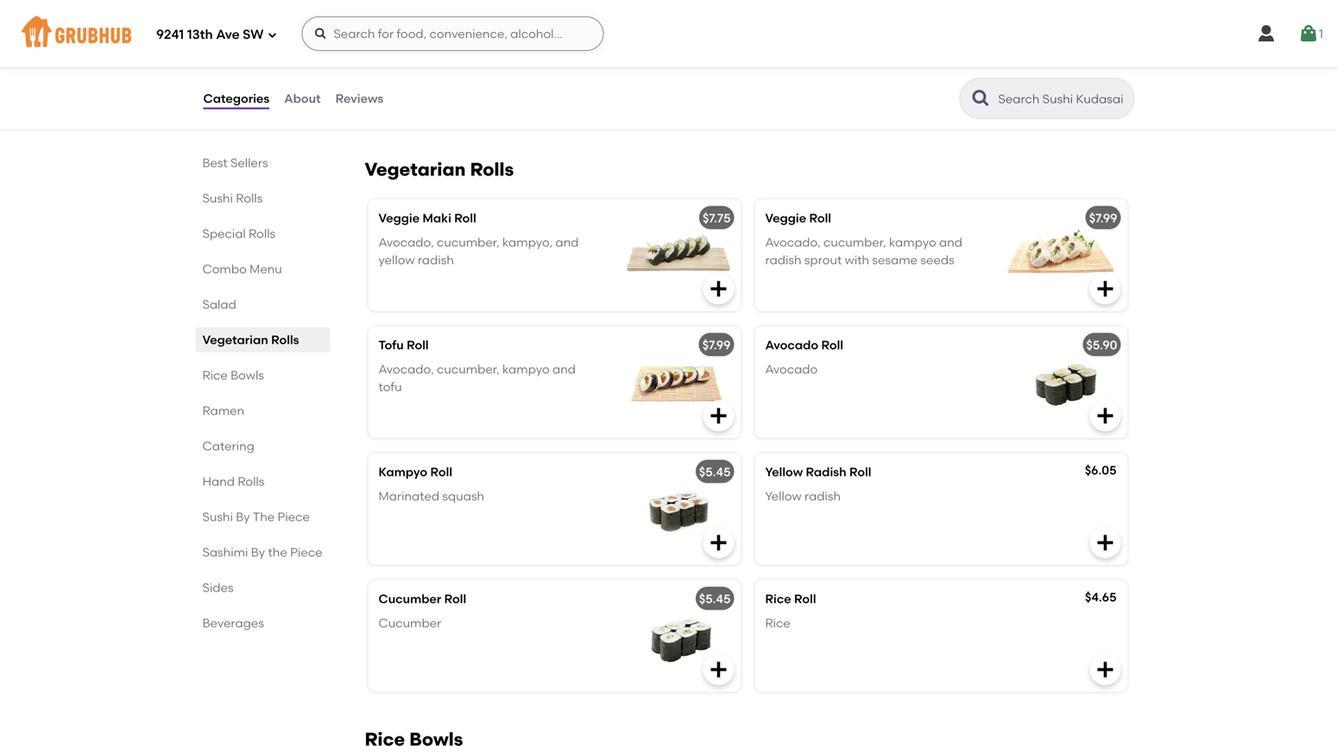Task type: vqa. For each thing, say whether or not it's contained in the screenshot.
"See all 1" button
no



Task type: locate. For each thing, give the bounding box(es) containing it.
rice inside tab
[[202, 368, 228, 383]]

sprout
[[805, 253, 842, 267]]

$7.99
[[1090, 211, 1118, 225], [703, 338, 731, 352]]

radish down radish
[[805, 489, 841, 504]]

cucumber, inside avocado, cucumber, kampyo, and yellow radish
[[437, 235, 500, 250]]

tofu roll image
[[612, 326, 741, 438]]

rolls down sushi rolls tab at top
[[249, 226, 276, 241]]

radish right yellow
[[418, 253, 454, 267]]

1 vertical spatial $7.99
[[703, 338, 731, 352]]

by for the
[[236, 509, 250, 524]]

tofu
[[379, 338, 404, 352]]

ramen
[[202, 403, 244, 418]]

9241
[[156, 27, 184, 42]]

salad inside salad tab
[[202, 297, 236, 312]]

0 vertical spatial sushi
[[202, 191, 233, 206]]

sushi rolls tab
[[202, 189, 323, 207]]

0 vertical spatial $7.99
[[1090, 211, 1118, 225]]

1 $5.45 from the top
[[699, 464, 731, 479]]

cucumber roll
[[379, 591, 466, 606]]

0 vertical spatial vegetarian rolls
[[365, 158, 514, 180]]

cucumber, for radish
[[437, 235, 500, 250]]

0 horizontal spatial vegetarian
[[202, 332, 268, 347]]

avocado
[[765, 338, 819, 352], [765, 362, 818, 377]]

catering tab
[[202, 437, 323, 455]]

cucumber, for sprout
[[824, 235, 887, 250]]

svg image
[[1299, 23, 1319, 44], [267, 30, 278, 40], [709, 278, 729, 299], [1095, 278, 1116, 299], [709, 405, 729, 426], [1095, 532, 1116, 553]]

avocado roll image
[[999, 326, 1128, 438]]

Search Sushi Kudasai search field
[[997, 91, 1129, 107]]

kampyo
[[889, 235, 937, 250], [503, 362, 550, 377]]

veggie left maki
[[379, 211, 420, 225]]

cucumber, inside 'avocado, cucumber, kampyo and radish sprout with sesame seeds'
[[824, 235, 887, 250]]

and for avocado, cucumber, kampyo and tofu
[[553, 362, 576, 377]]

0 vertical spatial salad
[[436, 22, 471, 37]]

$5.45 for yellow radish roll
[[699, 464, 731, 479]]

catering
[[202, 439, 255, 453]]

special rolls tab
[[202, 225, 323, 243]]

kampyo,
[[503, 235, 553, 250]]

salad tab
[[202, 295, 323, 313]]

0 vertical spatial $5.45
[[699, 464, 731, 479]]

1 sushi from the top
[[202, 191, 233, 206]]

veggie maki roll
[[379, 211, 476, 225]]

rolls
[[470, 158, 514, 180], [236, 191, 263, 206], [249, 226, 276, 241], [271, 332, 299, 347], [238, 474, 265, 489]]

vegetarian up "veggie maki roll"
[[365, 158, 466, 180]]

avocado, up yellow
[[379, 235, 434, 250]]

svg image for avocado, cucumber, kampyo and tofu
[[709, 405, 729, 426]]

0 horizontal spatial salad
[[202, 297, 236, 312]]

by for the
[[251, 545, 265, 560]]

cucumber, inside avocado, cucumber, kampyo and tofu
[[437, 362, 500, 377]]

tofu roll
[[379, 338, 429, 352]]

0 vertical spatial by
[[236, 509, 250, 524]]

vegetarian
[[365, 158, 466, 180], [202, 332, 268, 347]]

2 $5.45 from the top
[[699, 591, 731, 606]]

piece for sushi by the piece
[[278, 509, 310, 524]]

salad down the combo
[[202, 297, 236, 312]]

1 vertical spatial $5.45
[[699, 591, 731, 606]]

2 yellow from the top
[[765, 489, 802, 504]]

0 horizontal spatial by
[[236, 509, 250, 524]]

about button
[[283, 67, 322, 130]]

by
[[236, 509, 250, 524], [251, 545, 265, 560]]

0 vertical spatial yellow
[[765, 464, 803, 479]]

veggie maki roll image
[[612, 199, 741, 311]]

0 horizontal spatial radish
[[418, 253, 454, 267]]

0 vertical spatial kampyo
[[889, 235, 937, 250]]

rolls for sushi rolls tab at top
[[236, 191, 263, 206]]

1 vertical spatial yellow
[[765, 489, 802, 504]]

sw
[[243, 27, 264, 42]]

and inside avocado, cucumber, kampyo and tofu
[[553, 362, 576, 377]]

radish inside avocado, cucumber, kampyo, and yellow radish
[[418, 253, 454, 267]]

the
[[253, 509, 275, 524]]

rolls for vegetarian rolls tab
[[271, 332, 299, 347]]

1 horizontal spatial vegetarian rolls
[[365, 158, 514, 180]]

1 vertical spatial salad
[[202, 297, 236, 312]]

svg image inside 1 button
[[1299, 23, 1319, 44]]

0 vertical spatial rice
[[202, 368, 228, 383]]

piece right the the
[[278, 509, 310, 524]]

radish
[[418, 253, 454, 267], [765, 253, 802, 267], [805, 489, 841, 504]]

sides
[[202, 580, 234, 595]]

1 horizontal spatial vegetarian
[[365, 158, 466, 180]]

0 vertical spatial cucumber
[[379, 591, 442, 606]]

reviews
[[336, 91, 384, 106]]

avocado roll
[[765, 338, 844, 352]]

9241 13th ave sw
[[156, 27, 264, 42]]

1 avocado from the top
[[765, 338, 819, 352]]

veggie
[[379, 211, 420, 225], [765, 211, 807, 225]]

seaweed
[[379, 22, 434, 37]]

avocado, inside 'avocado, cucumber, kampyo and radish sprout with sesame seeds'
[[765, 235, 821, 250]]

vegetarian inside tab
[[202, 332, 268, 347]]

0 vertical spatial avocado
[[765, 338, 819, 352]]

1 vertical spatial piece
[[290, 545, 323, 560]]

veggie up sprout on the top of the page
[[765, 211, 807, 225]]

1 vertical spatial sushi
[[202, 509, 233, 524]]

0 horizontal spatial vegetarian rolls
[[202, 332, 299, 347]]

vegetarian rolls inside vegetarian rolls tab
[[202, 332, 299, 347]]

marinated squash
[[379, 489, 485, 504]]

1 horizontal spatial $7.99
[[1090, 211, 1118, 225]]

2 cucumber from the top
[[379, 616, 441, 630]]

yellow down yellow radish roll
[[765, 489, 802, 504]]

best
[[202, 155, 228, 170]]

1 vertical spatial kampyo
[[503, 362, 550, 377]]

sashimi by the piece tab
[[202, 543, 323, 561]]

rice roll
[[765, 591, 816, 606]]

and
[[556, 235, 579, 250], [940, 235, 963, 250], [553, 362, 576, 377]]

roll for avocado, cucumber, kampyo and radish sprout with sesame seeds
[[810, 211, 832, 225]]

radish left sprout on the top of the page
[[765, 253, 802, 267]]

roll for cucumber
[[444, 591, 466, 606]]

2 veggie from the left
[[765, 211, 807, 225]]

piece
[[278, 509, 310, 524], [290, 545, 323, 560]]

1 veggie from the left
[[379, 211, 420, 225]]

1 vertical spatial rice
[[765, 591, 792, 606]]

0 vertical spatial piece
[[278, 509, 310, 524]]

1 horizontal spatial kampyo
[[889, 235, 937, 250]]

and inside 'avocado, cucumber, kampyo and radish sprout with sesame seeds'
[[940, 235, 963, 250]]

roll for marinated squash
[[430, 464, 453, 479]]

piece right the
[[290, 545, 323, 560]]

main navigation navigation
[[0, 0, 1338, 67]]

1 horizontal spatial salad
[[436, 22, 471, 37]]

1 horizontal spatial veggie
[[765, 211, 807, 225]]

svg image
[[1256, 23, 1277, 44], [314, 27, 328, 41], [1095, 405, 1116, 426], [709, 532, 729, 553], [709, 659, 729, 680], [1095, 659, 1116, 680]]

avocado, cucumber, kampyo, and yellow radish
[[379, 235, 579, 267]]

beverages tab
[[202, 614, 323, 632]]

sushi down hand
[[202, 509, 233, 524]]

salad right seaweed
[[436, 22, 471, 37]]

sushi
[[202, 191, 233, 206], [202, 509, 233, 524]]

vegetarian rolls up maki
[[365, 158, 514, 180]]

categories button
[[202, 67, 270, 130]]

1 vertical spatial cucumber
[[379, 616, 441, 630]]

rolls right hand
[[238, 474, 265, 489]]

by left the
[[251, 545, 265, 560]]

vegetarian up rice bowls
[[202, 332, 268, 347]]

radish inside 'avocado, cucumber, kampyo and radish sprout with sesame seeds'
[[765, 253, 802, 267]]

vegetarian rolls up bowls on the left of the page
[[202, 332, 299, 347]]

1 button
[[1299, 18, 1324, 49]]

1 horizontal spatial radish
[[765, 253, 802, 267]]

$5.45 for rice roll
[[699, 591, 731, 606]]

avocado, inside avocado, cucumber, kampyo and tofu
[[379, 362, 434, 377]]

sushi for sushi rolls
[[202, 191, 233, 206]]

avocado,
[[379, 235, 434, 250], [765, 235, 821, 250], [379, 362, 434, 377]]

1 vertical spatial by
[[251, 545, 265, 560]]

avocado, up tofu
[[379, 362, 434, 377]]

avocado, down the veggie roll
[[765, 235, 821, 250]]

kampyo for avocado, cucumber, kampyo and tofu
[[503, 362, 550, 377]]

kampyo inside 'avocado, cucumber, kampyo and radish sprout with sesame seeds'
[[889, 235, 937, 250]]

rolls down sellers
[[236, 191, 263, 206]]

beverages
[[202, 616, 264, 630]]

2 sushi from the top
[[202, 509, 233, 524]]

0 horizontal spatial kampyo
[[503, 362, 550, 377]]

0 horizontal spatial $7.99
[[703, 338, 731, 352]]

vegetarian rolls
[[365, 158, 514, 180], [202, 332, 299, 347]]

by left the the
[[236, 509, 250, 524]]

yellow
[[765, 464, 803, 479], [765, 489, 802, 504]]

yellow up yellow radish in the right bottom of the page
[[765, 464, 803, 479]]

yellow radish
[[765, 489, 841, 504]]

rolls up rice bowls tab
[[271, 332, 299, 347]]

rice
[[202, 368, 228, 383], [765, 591, 792, 606], [765, 616, 791, 630]]

search icon image
[[971, 88, 992, 109]]

sellers
[[231, 155, 268, 170]]

kampyo inside avocado, cucumber, kampyo and tofu
[[503, 362, 550, 377]]

1 vertical spatial avocado
[[765, 362, 818, 377]]

$5.45
[[699, 464, 731, 479], [699, 591, 731, 606]]

rolls inside 'tab'
[[249, 226, 276, 241]]

$5.90
[[1087, 338, 1118, 352]]

hand rolls tab
[[202, 472, 323, 490]]

salad
[[436, 22, 471, 37], [202, 297, 236, 312]]

cucumber,
[[437, 235, 500, 250], [824, 235, 887, 250], [437, 362, 500, 377]]

sushi down best
[[202, 191, 233, 206]]

1 cucumber from the top
[[379, 591, 442, 606]]

1 horizontal spatial by
[[251, 545, 265, 560]]

1 vertical spatial vegetarian
[[202, 332, 268, 347]]

2 avocado from the top
[[765, 362, 818, 377]]

13th
[[187, 27, 213, 42]]

seaweed salad image
[[612, 11, 741, 123]]

about
[[284, 91, 321, 106]]

1 yellow from the top
[[765, 464, 803, 479]]

avocado, cucumber, kampyo and radish sprout with sesame seeds
[[765, 235, 963, 267]]

and inside avocado, cucumber, kampyo, and yellow radish
[[556, 235, 579, 250]]

Search for food, convenience, alcohol... search field
[[302, 16, 604, 51]]

tofu
[[379, 379, 402, 394]]

best sellers
[[202, 155, 268, 170]]

svg image for avocado, cucumber, kampyo, and yellow radish
[[709, 278, 729, 299]]

avocado, for sprout
[[765, 235, 821, 250]]

avocado for avocado roll
[[765, 338, 819, 352]]

hand rolls
[[202, 474, 265, 489]]

veggie for veggie maki roll
[[379, 211, 420, 225]]

avocado, inside avocado, cucumber, kampyo, and yellow radish
[[379, 235, 434, 250]]

sushi rolls
[[202, 191, 263, 206]]

reviews button
[[335, 67, 384, 130]]

0 horizontal spatial veggie
[[379, 211, 420, 225]]

2 horizontal spatial radish
[[805, 489, 841, 504]]

cucumber
[[379, 591, 442, 606], [379, 616, 441, 630]]

roll
[[454, 211, 476, 225], [810, 211, 832, 225], [407, 338, 429, 352], [822, 338, 844, 352], [430, 464, 453, 479], [850, 464, 872, 479], [444, 591, 466, 606], [794, 591, 816, 606]]

1 vertical spatial vegetarian rolls
[[202, 332, 299, 347]]



Task type: describe. For each thing, give the bounding box(es) containing it.
rolls for special rolls 'tab'
[[249, 226, 276, 241]]

svg image for avocado roll
[[1095, 405, 1116, 426]]

avocado, for radish
[[379, 235, 434, 250]]

seaweed salad
[[379, 22, 471, 37]]

kampyo roll image
[[612, 453, 741, 565]]

seaweed salad button
[[368, 11, 741, 123]]

avocado for avocado
[[765, 362, 818, 377]]

svg image for kampyo roll
[[709, 532, 729, 553]]

with
[[845, 253, 870, 267]]

sashimi
[[202, 545, 248, 560]]

1
[[1319, 26, 1324, 41]]

yellow for yellow radish
[[765, 489, 802, 504]]

rice for rice bowls
[[202, 368, 228, 383]]

cucumber for cucumber
[[379, 616, 441, 630]]

roll for avocado, cucumber, kampyo and tofu
[[407, 338, 429, 352]]

kampyo
[[379, 464, 428, 479]]

sushi for sushi by the piece
[[202, 509, 233, 524]]

veggie roll image
[[999, 199, 1128, 311]]

2 vertical spatial rice
[[765, 616, 791, 630]]

$7.75
[[703, 211, 731, 225]]

kampyo roll
[[379, 464, 453, 479]]

svg image for avocado, cucumber, kampyo and radish sprout with sesame seeds
[[1095, 278, 1116, 299]]

veggie for veggie roll
[[765, 211, 807, 225]]

yellow
[[379, 253, 415, 267]]

yellow for yellow radish roll
[[765, 464, 803, 479]]

sashimi by the piece
[[202, 545, 323, 560]]

salad inside seaweed salad button
[[436, 22, 471, 37]]

svg image for rice roll
[[1095, 659, 1116, 680]]

avocado, cucumber, kampyo and tofu
[[379, 362, 576, 394]]

and for avocado, cucumber, kampyo, and yellow radish
[[556, 235, 579, 250]]

squash
[[442, 489, 485, 504]]

cucumber roll image
[[612, 580, 741, 692]]

combo menu tab
[[202, 260, 323, 278]]

piece for sashimi by the piece
[[290, 545, 323, 560]]

rice bowls
[[202, 368, 264, 383]]

svg image for yellow radish
[[1095, 532, 1116, 553]]

the
[[268, 545, 287, 560]]

roll for rice
[[794, 591, 816, 606]]

combo menu
[[202, 262, 282, 276]]

marinated
[[379, 489, 440, 504]]

$7.99 for avocado, cucumber, kampyo and tofu
[[703, 338, 731, 352]]

special
[[202, 226, 246, 241]]

veggie roll
[[765, 211, 832, 225]]

combo
[[202, 262, 247, 276]]

rice for rice roll
[[765, 591, 792, 606]]

hand
[[202, 474, 235, 489]]

radish
[[806, 464, 847, 479]]

sesame
[[873, 253, 918, 267]]

and for avocado, cucumber, kampyo and radish sprout with sesame seeds
[[940, 235, 963, 250]]

bowls
[[231, 368, 264, 383]]

seeds
[[921, 253, 955, 267]]

sushi by the piece
[[202, 509, 310, 524]]

rolls up "veggie maki roll"
[[470, 158, 514, 180]]

rice bowls tab
[[202, 366, 323, 384]]

cucumber for cucumber roll
[[379, 591, 442, 606]]

sides tab
[[202, 579, 323, 597]]

$7.99 for avocado, cucumber, kampyo and radish sprout with sesame seeds
[[1090, 211, 1118, 225]]

yellow radish roll
[[765, 464, 872, 479]]

ave
[[216, 27, 240, 42]]

rolls for hand rolls tab
[[238, 474, 265, 489]]

roll for avocado
[[822, 338, 844, 352]]

special rolls
[[202, 226, 276, 241]]

svg image for cucumber roll
[[709, 659, 729, 680]]

kampyo for avocado, cucumber, kampyo and radish sprout with sesame seeds
[[889, 235, 937, 250]]

$6.05
[[1085, 463, 1117, 477]]

sushi by the piece tab
[[202, 508, 323, 526]]

menu
[[250, 262, 282, 276]]

categories
[[203, 91, 270, 106]]

best sellers tab
[[202, 154, 323, 172]]

vegetarian rolls tab
[[202, 331, 323, 349]]

ramen tab
[[202, 402, 323, 420]]

$4.65
[[1085, 590, 1117, 604]]

maki
[[423, 211, 452, 225]]

0 vertical spatial vegetarian
[[365, 158, 466, 180]]



